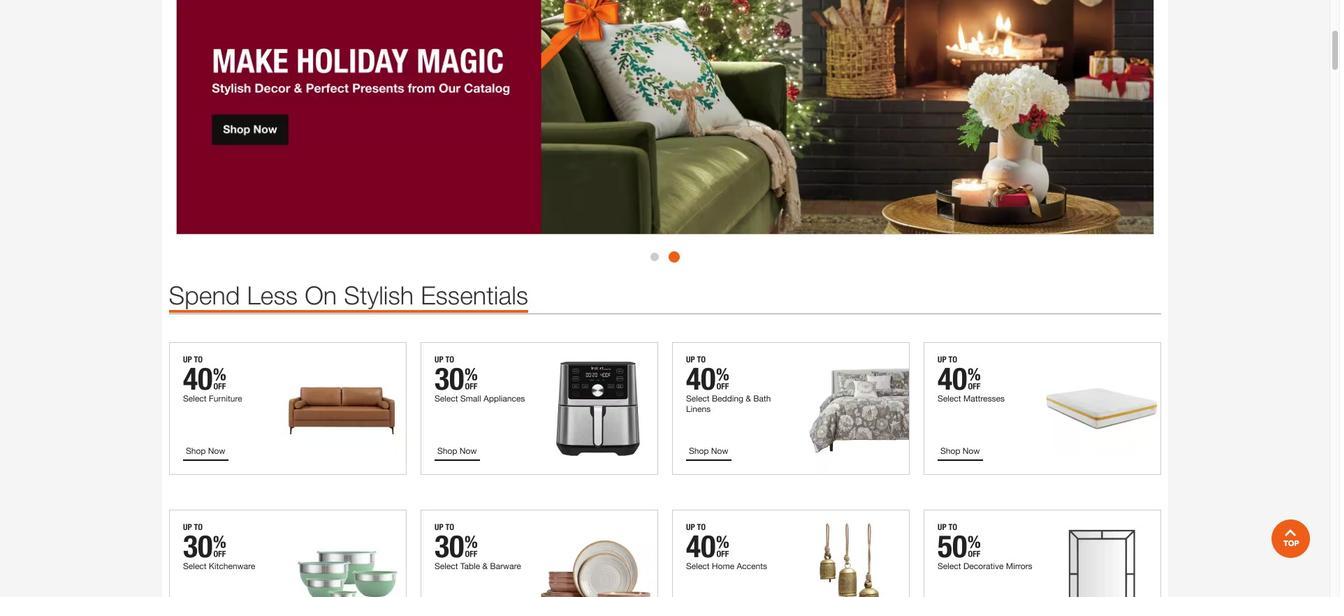 Task type: locate. For each thing, give the bounding box(es) containing it.
on
[[305, 280, 337, 310]]

up to 30% off select small kitchen appliances image
[[420, 342, 658, 475]]

alt text image
[[176, 0, 1154, 235]]

up to 40% off select mattresses image
[[923, 342, 1161, 475]]

less
[[247, 280, 298, 310]]

spend
[[169, 280, 240, 310]]

spend less on stylish essentials
[[169, 280, 528, 310]]

up to 40% off select bedding & bath linens image
[[672, 342, 909, 475]]



Task type: describe. For each thing, give the bounding box(es) containing it.
up to 30% off select kitchenware image
[[169, 510, 406, 597]]

up to 40% off select home accents image
[[672, 510, 909, 597]]

up to 30% off select table & barware image
[[420, 510, 658, 597]]

up to 50% off select decorative mirrors image
[[923, 510, 1161, 597]]

up to 40% off select furniture image
[[169, 342, 406, 475]]

stylish
[[344, 280, 414, 310]]

essentials
[[421, 280, 528, 310]]



Task type: vqa. For each thing, say whether or not it's contained in the screenshot.
Essentials
yes



